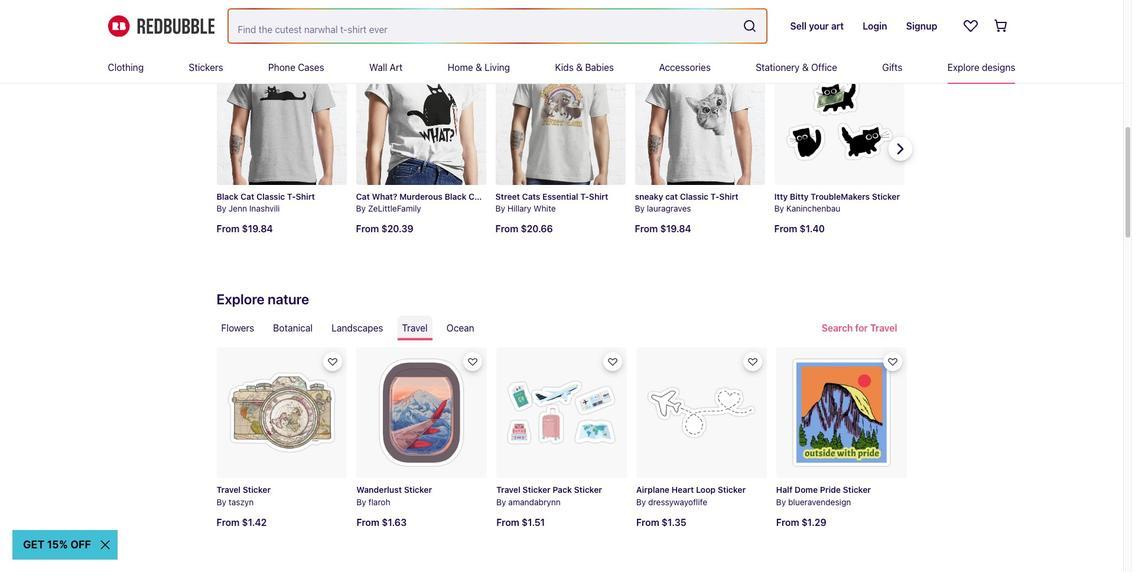 Task type: vqa. For each thing, say whether or not it's contained in the screenshot.
VERTICAL
no



Task type: locate. For each thing, give the bounding box(es) containing it.
sticker inside itty bitty troublemakers sticker by kaninchenbau
[[872, 191, 900, 201]]

0 horizontal spatial classic
[[257, 191, 285, 201]]

t-
[[287, 191, 296, 201], [581, 191, 589, 201], [711, 191, 720, 201]]

classic right cat
[[680, 191, 709, 201]]

from $19.84
[[217, 224, 273, 234], [635, 224, 691, 234]]

nature
[[268, 291, 309, 307]]

0 horizontal spatial t-
[[287, 191, 296, 201]]

lauragraves
[[647, 204, 691, 214]]

sticker inside the travel sticker by taszyn
[[243, 485, 271, 495]]

from
[[217, 224, 240, 234], [356, 224, 379, 234], [496, 224, 519, 234], [635, 224, 658, 234], [775, 224, 798, 234], [217, 517, 240, 528], [357, 517, 380, 528], [497, 517, 520, 528], [636, 517, 659, 528], [776, 517, 799, 528]]

from $20.39
[[356, 224, 414, 234]]

3 & from the left
[[802, 62, 809, 73]]

by down the street
[[496, 204, 505, 214]]

classic up the inashvili
[[257, 191, 285, 201]]

$20.39
[[381, 224, 414, 234]]

travel inside travel sticker pack sticker by amandabrynn
[[497, 485, 521, 495]]

itty
[[775, 191, 788, 201]]

2 from $19.84 from the left
[[635, 224, 691, 234]]

from $19.84 down lauragraves
[[635, 224, 691, 234]]

shirt inside street cats essential t-shirt by hillary white
[[589, 191, 608, 201]]

explore up flowers link at the left of the page
[[217, 291, 265, 307]]

from left $1.29
[[776, 517, 799, 528]]

stickers
[[189, 62, 223, 73]]

by inside airplane heart loop sticker by dressywayoflife
[[636, 497, 646, 507]]

office
[[811, 62, 837, 73]]

classic inside sneaky cat classic t-shirt by lauragraves
[[680, 191, 709, 201]]

2 t- from the left
[[581, 191, 589, 201]]

0 vertical spatial explore
[[948, 62, 980, 73]]

from $1.35
[[636, 517, 687, 528]]

2 shirt from the left
[[589, 191, 608, 201]]

jenn
[[229, 204, 247, 214]]

menu bar
[[108, 52, 1016, 83]]

from down by zelittlefamily on the left top of page
[[356, 224, 379, 234]]

& left office
[[802, 62, 809, 73]]

&
[[476, 62, 482, 73], [576, 62, 583, 73], [802, 62, 809, 73]]

1 horizontal spatial shirt
[[589, 191, 608, 201]]

flowers
[[221, 323, 254, 333]]

by left taszyn
[[217, 497, 226, 507]]

cats up stickers
[[217, 18, 247, 35]]

sticker right wanderlust
[[404, 485, 432, 495]]

0 horizontal spatial $19.84
[[242, 224, 273, 234]]

from for by kaninchenbau
[[775, 224, 798, 234]]

1 horizontal spatial classic
[[680, 191, 709, 201]]

travel for travel
[[402, 323, 428, 333]]

1 classic from the left
[[257, 191, 285, 201]]

phone
[[268, 62, 295, 73]]

explore inside explore designs link
[[948, 62, 980, 73]]

by
[[217, 204, 226, 214], [356, 204, 366, 214], [496, 204, 505, 214], [635, 204, 645, 214], [775, 204, 784, 214], [217, 497, 226, 507], [357, 497, 366, 507], [497, 497, 506, 507], [636, 497, 646, 507], [776, 497, 786, 507]]

ocean link
[[442, 316, 479, 341]]

$19.84 for lauragraves
[[660, 224, 691, 234]]

1 vertical spatial explore
[[217, 291, 265, 307]]

shirt for sneaky cat classic t-shirt by lauragraves
[[719, 191, 739, 201]]

sticker
[[872, 191, 900, 201], [243, 485, 271, 495], [404, 485, 432, 495], [523, 485, 551, 495], [574, 485, 602, 495], [718, 485, 746, 495], [843, 485, 871, 495]]

from down jenn
[[217, 224, 240, 234]]

home & living link
[[448, 52, 510, 83]]

0 horizontal spatial shirt
[[296, 191, 315, 201]]

pride
[[820, 485, 841, 495]]

shirt
[[296, 191, 315, 201], [589, 191, 608, 201], [719, 191, 739, 201]]

1 horizontal spatial from $19.84
[[635, 224, 691, 234]]

$1.42
[[242, 517, 267, 528]]

by down sneaky
[[635, 204, 645, 214]]

2 horizontal spatial t-
[[711, 191, 720, 201]]

by inside sneaky cat classic t-shirt by lauragraves
[[635, 204, 645, 214]]

by left 'flaroh'
[[357, 497, 366, 507]]

t- inside the black cat classic t-shirt by jenn inashvili
[[287, 191, 296, 201]]

from $19.84 down jenn
[[217, 224, 273, 234]]

sticker right pride
[[843, 485, 871, 495]]

sticker up taszyn
[[243, 485, 271, 495]]

home & living
[[448, 62, 510, 73]]

shirt right cat
[[296, 191, 315, 201]]

1 horizontal spatial cats
[[522, 191, 540, 201]]

sticker right troublemakers
[[872, 191, 900, 201]]

0 vertical spatial cats
[[217, 18, 247, 35]]

0 horizontal spatial cats
[[217, 18, 247, 35]]

pack
[[553, 485, 572, 495]]

0 horizontal spatial &
[[476, 62, 482, 73]]

& for babies
[[576, 62, 583, 73]]

clothing
[[108, 62, 144, 73]]

by down the airplane
[[636, 497, 646, 507]]

$1.29
[[802, 517, 827, 528]]

shirt inside the black cat classic t-shirt by jenn inashvili
[[296, 191, 315, 201]]

dressywayoflife
[[648, 497, 708, 507]]

& left living
[[476, 62, 482, 73]]

explore left designs
[[948, 62, 980, 73]]

by inside street cats essential t-shirt by hillary white
[[496, 204, 505, 214]]

from down 'flaroh'
[[357, 517, 380, 528]]

1 horizontal spatial explore
[[948, 62, 980, 73]]

from down taszyn
[[217, 517, 240, 528]]

sneaky
[[635, 191, 663, 201]]

1 t- from the left
[[287, 191, 296, 201]]

1 horizontal spatial &
[[576, 62, 583, 73]]

$19.84
[[242, 224, 273, 234], [660, 224, 691, 234]]

from down lauragraves
[[635, 224, 658, 234]]

& right 'kids'
[[576, 62, 583, 73]]

inashvili
[[249, 204, 280, 214]]

gifts link
[[883, 52, 903, 83]]

living
[[485, 62, 510, 73]]

2 horizontal spatial travel
[[497, 485, 521, 495]]

2 & from the left
[[576, 62, 583, 73]]

from for by flaroh
[[357, 517, 380, 528]]

botanical link
[[268, 316, 317, 341]]

travel
[[402, 323, 428, 333], [217, 485, 241, 495], [497, 485, 521, 495]]

shirt inside sneaky cat classic t-shirt by lauragraves
[[719, 191, 739, 201]]

travel up taszyn
[[217, 485, 241, 495]]

blueravendesign
[[788, 497, 851, 507]]

None field
[[228, 9, 767, 43]]

3 shirt from the left
[[719, 191, 739, 201]]

shirt left itty
[[719, 191, 739, 201]]

sticker inside airplane heart loop sticker by dressywayoflife
[[718, 485, 746, 495]]

clothing link
[[108, 52, 144, 83]]

$1.35
[[662, 517, 687, 528]]

phone cases
[[268, 62, 324, 73]]

2 classic from the left
[[680, 191, 709, 201]]

1 & from the left
[[476, 62, 482, 73]]

1 vertical spatial cats
[[522, 191, 540, 201]]

0 horizontal spatial explore
[[217, 291, 265, 307]]

cats up the hillary
[[522, 191, 540, 201]]

cases
[[298, 62, 324, 73]]

from for by dressywayoflife
[[636, 517, 659, 528]]

by down black
[[217, 204, 226, 214]]

$19.84 down the inashvili
[[242, 224, 273, 234]]

$19.84 down lauragraves
[[660, 224, 691, 234]]

2 $19.84 from the left
[[660, 224, 691, 234]]

wanderlust
[[357, 485, 402, 495]]

half
[[776, 485, 793, 495]]

& for living
[[476, 62, 482, 73]]

shirt right essential
[[589, 191, 608, 201]]

2 horizontal spatial &
[[802, 62, 809, 73]]

classic inside the black cat classic t-shirt by jenn inashvili
[[257, 191, 285, 201]]

by up from $1.51
[[497, 497, 506, 507]]

1 from $19.84 from the left
[[217, 224, 273, 234]]

travel up amandabrynn
[[497, 485, 521, 495]]

landscapes
[[332, 323, 383, 333]]

1 horizontal spatial $19.84
[[660, 224, 691, 234]]

by inside itty bitty troublemakers sticker by kaninchenbau
[[775, 204, 784, 214]]

explore designs
[[948, 62, 1016, 73]]

zelittlefamily
[[368, 204, 421, 214]]

travel for travel sticker by taszyn
[[217, 485, 241, 495]]

$20.66
[[521, 224, 553, 234]]

sticker right loop
[[718, 485, 746, 495]]

wall art link
[[369, 52, 403, 83]]

from left $1.35
[[636, 517, 659, 528]]

from for by amandabrynn
[[497, 517, 520, 528]]

by down half
[[776, 497, 786, 507]]

from left $1.51
[[497, 517, 520, 528]]

from down the hillary
[[496, 224, 519, 234]]

$1.40
[[800, 224, 825, 234]]

wall
[[369, 62, 387, 73]]

travel left ocean
[[402, 323, 428, 333]]

1 $19.84 from the left
[[242, 224, 273, 234]]

black cat classic t-shirt by jenn inashvili
[[217, 191, 315, 214]]

t- for inashvili
[[287, 191, 296, 201]]

designs
[[982, 62, 1016, 73]]

0 horizontal spatial travel
[[217, 485, 241, 495]]

0 horizontal spatial from $19.84
[[217, 224, 273, 234]]

explore for explore designs
[[948, 62, 980, 73]]

travel inside the travel sticker by taszyn
[[217, 485, 241, 495]]

travel sticker by taszyn
[[217, 485, 271, 507]]

3 t- from the left
[[711, 191, 720, 201]]

cats
[[217, 18, 247, 35], [522, 191, 540, 201]]

2 horizontal spatial shirt
[[719, 191, 739, 201]]

t- inside sneaky cat classic t-shirt by lauragraves
[[711, 191, 720, 201]]

$19.84 for jenn
[[242, 224, 273, 234]]

from left $1.40
[[775, 224, 798, 234]]

1 horizontal spatial travel
[[402, 323, 428, 333]]

classic
[[257, 191, 285, 201], [680, 191, 709, 201]]

from $19.84 for jenn
[[217, 224, 273, 234]]

by inside travel sticker pack sticker by amandabrynn
[[497, 497, 506, 507]]

classic for by lauragraves
[[680, 191, 709, 201]]

by inside the black cat classic t-shirt by jenn inashvili
[[217, 204, 226, 214]]

t- inside street cats essential t-shirt by hillary white
[[581, 191, 589, 201]]

$1.63
[[382, 517, 407, 528]]

cat
[[241, 191, 254, 201]]

shirt for black cat classic t-shirt by jenn inashvili
[[296, 191, 315, 201]]

by down itty
[[775, 204, 784, 214]]

& for office
[[802, 62, 809, 73]]

kaninchenbau
[[787, 204, 841, 214]]

1 shirt from the left
[[296, 191, 315, 201]]

1 horizontal spatial t-
[[581, 191, 589, 201]]

airplane heart loop sticker by dressywayoflife
[[636, 485, 746, 507]]



Task type: describe. For each thing, give the bounding box(es) containing it.
kids
[[555, 62, 574, 73]]

travel sticker pack sticker by amandabrynn
[[497, 485, 602, 507]]

troublemakers
[[811, 191, 870, 201]]

stationery & office link
[[756, 52, 837, 83]]

classic for by jenn inashvili
[[257, 191, 285, 201]]

essential
[[543, 191, 578, 201]]

phone cases link
[[268, 52, 324, 83]]

kids & babies link
[[555, 52, 614, 83]]

black
[[217, 191, 238, 201]]

$1.51
[[522, 517, 545, 528]]

shirt for street cats essential t-shirt by hillary white
[[589, 191, 608, 201]]

explore designs link
[[948, 52, 1016, 83]]

explore for explore nature
[[217, 291, 265, 307]]

from $1.29
[[776, 517, 827, 528]]

stationery & office
[[756, 62, 837, 73]]

flowers link
[[217, 316, 259, 341]]

half dome pride sticker by blueravendesign
[[776, 485, 871, 507]]

from $19.84 for lauragraves
[[635, 224, 691, 234]]

travel link
[[397, 316, 432, 341]]

menu bar containing clothing
[[108, 52, 1016, 83]]

kids & babies
[[555, 62, 614, 73]]

by inside the travel sticker by taszyn
[[217, 497, 226, 507]]

from for by lauragraves
[[635, 224, 658, 234]]

explore nature
[[217, 291, 309, 307]]

by zelittlefamily
[[356, 204, 421, 214]]

bitty
[[790, 191, 809, 201]]

sticker right pack
[[574, 485, 602, 495]]

by up from $20.39
[[356, 204, 366, 214]]

sticker inside wanderlust sticker by flaroh
[[404, 485, 432, 495]]

ocean
[[447, 323, 474, 333]]

taszyn
[[229, 497, 254, 507]]

from for by hillary white
[[496, 224, 519, 234]]

street cats essential t-shirt by hillary white
[[496, 191, 608, 214]]

from $1.63
[[357, 517, 407, 528]]

sneaky cat classic t-shirt by lauragraves
[[635, 191, 739, 214]]

sticker up amandabrynn
[[523, 485, 551, 495]]

wall art
[[369, 62, 403, 73]]

accessories
[[659, 62, 711, 73]]

dome
[[795, 485, 818, 495]]

wanderlust sticker by flaroh
[[357, 485, 432, 507]]

from $1.40
[[775, 224, 825, 234]]

from $20.66
[[496, 224, 553, 234]]

stationery
[[756, 62, 800, 73]]

from for by blueravendesign
[[776, 517, 799, 528]]

cats inside street cats essential t-shirt by hillary white
[[522, 191, 540, 201]]

hillary
[[508, 204, 532, 214]]

sticker inside half dome pride sticker by blueravendesign
[[843, 485, 871, 495]]

from for by zelittlefamily
[[356, 224, 379, 234]]

botanical
[[273, 323, 313, 333]]

accessories link
[[659, 52, 711, 83]]

itty bitty troublemakers sticker by kaninchenbau
[[775, 191, 900, 214]]

babies
[[585, 62, 614, 73]]

home
[[448, 62, 473, 73]]

redbubble logo image
[[108, 15, 214, 37]]

landscapes link
[[327, 316, 388, 341]]

white
[[534, 204, 556, 214]]

airplane
[[636, 485, 670, 495]]

t- for white
[[581, 191, 589, 201]]

Search term search field
[[228, 9, 738, 43]]

loop
[[696, 485, 716, 495]]

heart
[[672, 485, 694, 495]]

flaroh
[[369, 497, 390, 507]]

from $1.42
[[217, 517, 267, 528]]

art
[[390, 62, 403, 73]]

from for by taszyn
[[217, 517, 240, 528]]

from for by jenn inashvili
[[217, 224, 240, 234]]

cat
[[665, 191, 678, 201]]

by inside half dome pride sticker by blueravendesign
[[776, 497, 786, 507]]

by inside wanderlust sticker by flaroh
[[357, 497, 366, 507]]

street
[[496, 191, 520, 201]]

gifts
[[883, 62, 903, 73]]

amandabrynn
[[509, 497, 561, 507]]

from $1.51
[[497, 517, 545, 528]]

travel for travel sticker pack sticker by amandabrynn
[[497, 485, 521, 495]]

stickers link
[[189, 52, 223, 83]]



